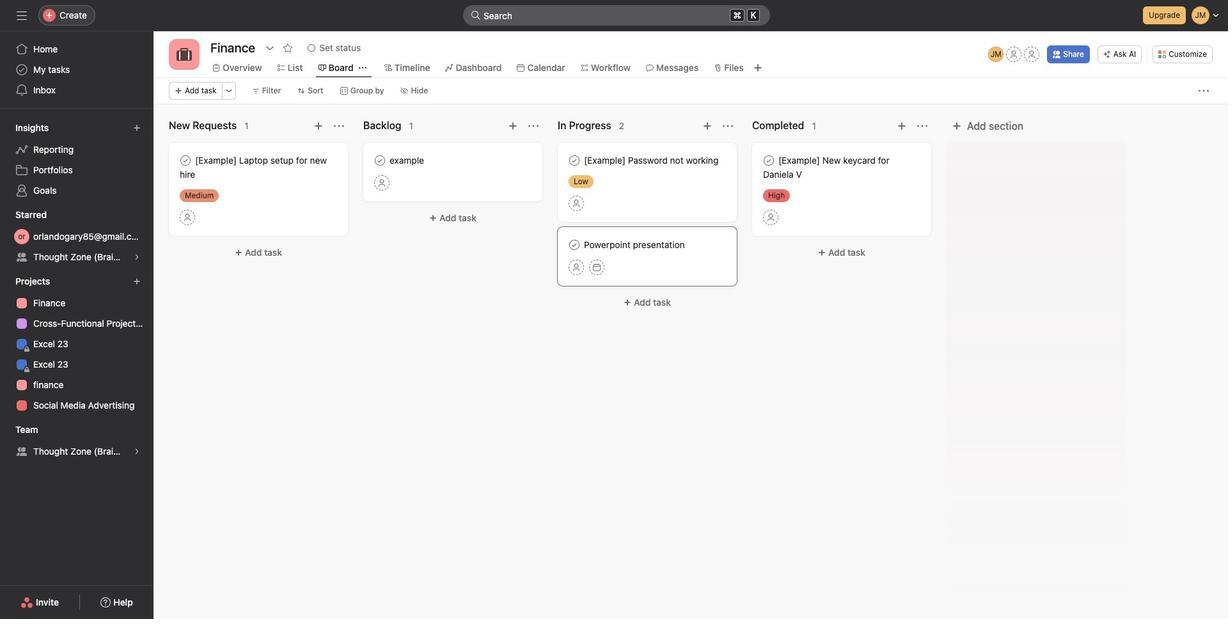 Task type: describe. For each thing, give the bounding box(es) containing it.
mark complete checkbox for second add task icon from the left
[[567, 153, 582, 168]]

add task image for more section actions image
[[897, 121, 907, 131]]

add tab image
[[753, 63, 763, 73]]

more section actions image for first add task icon from the left's mark complete option
[[528, 121, 539, 131]]

mark complete checkbox for first add task icon from the left
[[372, 153, 388, 168]]

briefcase image
[[177, 47, 192, 62]]

mark complete image for mark complete option related to second add task icon from the left
[[567, 153, 582, 168]]

Search tasks, projects, and more text field
[[463, 5, 770, 26]]

more section actions image for mark complete option related to second add task icon from the left
[[723, 121, 733, 131]]

show options image
[[265, 43, 275, 53]]

1 more section actions image from the left
[[334, 121, 344, 131]]

new insights image
[[133, 124, 141, 132]]

manage project members image
[[988, 47, 1004, 62]]

1 horizontal spatial more actions image
[[1199, 86, 1209, 96]]

see details, thought zone (brainstorm space) image
[[133, 253, 141, 261]]

projects element
[[0, 270, 154, 418]]

tab actions image
[[359, 64, 366, 72]]

teams element
[[0, 418, 154, 464]]

hide sidebar image
[[17, 10, 27, 20]]

prominent image
[[471, 10, 481, 20]]

2 horizontal spatial mark complete image
[[761, 153, 777, 168]]

insights element
[[0, 116, 154, 203]]



Task type: locate. For each thing, give the bounding box(es) containing it.
2 add task image from the left
[[897, 121, 907, 131]]

1 horizontal spatial mark complete checkbox
[[761, 153, 777, 168]]

2 horizontal spatial more section actions image
[[723, 121, 733, 131]]

add task image for 1st more section actions icon
[[313, 121, 324, 131]]

None text field
[[207, 36, 259, 59]]

mark complete image
[[178, 153, 193, 168], [567, 153, 582, 168]]

0 horizontal spatial mark complete image
[[178, 153, 193, 168]]

2 mark complete image from the left
[[567, 153, 582, 168]]

1 add task image from the left
[[313, 121, 324, 131]]

Mark complete checkbox
[[372, 153, 388, 168], [567, 153, 582, 168], [567, 237, 582, 253]]

2 more section actions image from the left
[[528, 121, 539, 131]]

new project or portfolio image
[[133, 278, 141, 285]]

mark complete image
[[372, 153, 388, 168], [761, 153, 777, 168], [567, 237, 582, 253]]

Mark complete checkbox
[[178, 153, 193, 168], [761, 153, 777, 168]]

starred element
[[0, 203, 154, 270]]

mark complete checkbox for more section actions image
[[761, 153, 777, 168]]

1 mark complete image from the left
[[178, 153, 193, 168]]

1 horizontal spatial add task image
[[702, 121, 713, 131]]

mark complete image for mark complete checkbox related to 1st more section actions icon
[[178, 153, 193, 168]]

add task image
[[313, 121, 324, 131], [897, 121, 907, 131]]

see details, thought zone (brainstorm space) image
[[133, 448, 141, 455]]

more section actions image
[[334, 121, 344, 131], [528, 121, 539, 131], [723, 121, 733, 131]]

None field
[[463, 5, 770, 26]]

0 horizontal spatial add task image
[[508, 121, 518, 131]]

more actions image
[[1199, 86, 1209, 96], [225, 87, 233, 95]]

1 horizontal spatial more section actions image
[[528, 121, 539, 131]]

global element
[[0, 31, 154, 108]]

mark complete checkbox for 1st more section actions icon
[[178, 153, 193, 168]]

add to starred image
[[283, 43, 293, 53]]

2 mark complete checkbox from the left
[[761, 153, 777, 168]]

Write a task name text field
[[569, 238, 726, 252]]

1 add task image from the left
[[508, 121, 518, 131]]

1 horizontal spatial add task image
[[897, 121, 907, 131]]

0 horizontal spatial add task image
[[313, 121, 324, 131]]

more section actions image
[[917, 121, 927, 131]]

2 add task image from the left
[[702, 121, 713, 131]]

0 horizontal spatial mark complete image
[[372, 153, 388, 168]]

0 horizontal spatial more actions image
[[225, 87, 233, 95]]

add task image
[[508, 121, 518, 131], [702, 121, 713, 131]]

1 mark complete checkbox from the left
[[178, 153, 193, 168]]

1 horizontal spatial mark complete image
[[567, 153, 582, 168]]

0 horizontal spatial mark complete checkbox
[[178, 153, 193, 168]]

0 horizontal spatial more section actions image
[[334, 121, 344, 131]]

1 horizontal spatial mark complete image
[[567, 237, 582, 253]]

3 more section actions image from the left
[[723, 121, 733, 131]]



Task type: vqa. For each thing, say whether or not it's contained in the screenshot.
Teams element
yes



